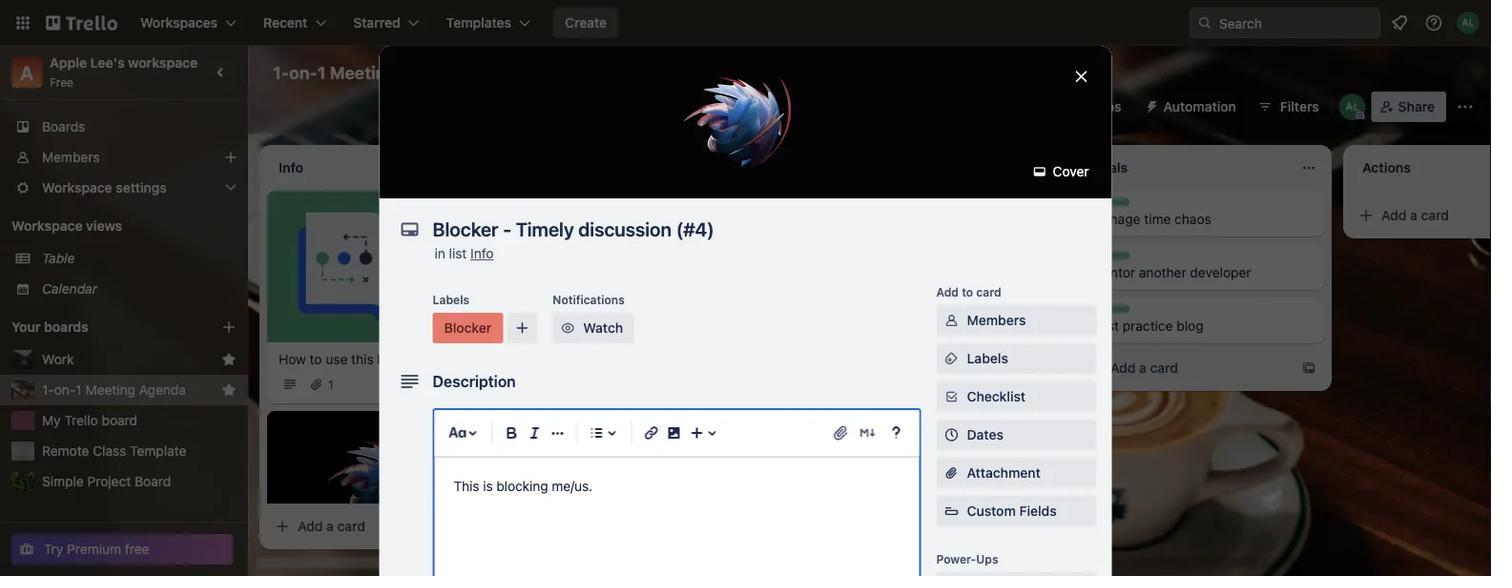 Task type: vqa. For each thing, say whether or not it's contained in the screenshot.
first sm icon from the right
no



Task type: describe. For each thing, give the bounding box(es) containing it.
agenda inside button
[[139, 382, 186, 398]]

x,
[[681, 211, 694, 227]]

0 horizontal spatial ups
[[977, 553, 999, 566]]

bold ⌘b image
[[501, 422, 524, 445]]

a
[[20, 61, 33, 84]]

can
[[727, 211, 749, 227]]

can you please give feedback on the report?
[[821, 292, 1024, 326]]

please
[[875, 292, 915, 307]]

editor toolbar toolbar
[[442, 418, 912, 449]]

info link
[[471, 246, 494, 262]]

sm image for checklist
[[943, 388, 962, 407]]

is inside the team is stuck on x, how can we move forward?
[[611, 211, 621, 227]]

0 vertical spatial create from template… image
[[1302, 361, 1317, 376]]

my
[[624, 284, 642, 300]]

in
[[435, 246, 446, 262]]

practice
[[1123, 318, 1174, 334]]

stuck
[[625, 211, 659, 227]]

months.
[[575, 303, 625, 319]]

cover link
[[1025, 157, 1101, 187]]

can
[[821, 292, 845, 307]]

class
[[93, 443, 126, 459]]

table link
[[42, 249, 237, 268]]

feedback?
[[656, 303, 720, 319]]

the team is stuck on x, how can we move forward? link
[[550, 210, 771, 248]]

my trello board link
[[42, 411, 237, 430]]

goal for best
[[1092, 306, 1117, 320]]

apple lee (applelee29) image
[[1457, 11, 1480, 34]]

automation
[[1164, 99, 1237, 115]]

workspace
[[128, 55, 198, 71]]

your boards
[[11, 319, 88, 335]]

1 inside button
[[76, 382, 82, 398]]

attachment
[[967, 465, 1041, 481]]

attach and insert link image
[[832, 424, 851, 443]]

use
[[326, 352, 348, 367]]

manage time chaos link
[[1092, 210, 1313, 229]]

filters
[[1281, 99, 1320, 115]]

create
[[565, 15, 607, 31]]

custom fields
[[967, 503, 1057, 519]]

calendar power-up
[[758, 99, 878, 115]]

share
[[1399, 99, 1436, 115]]

2 horizontal spatial 1
[[328, 378, 334, 391]]

goal for mentor
[[1092, 253, 1117, 266]]

project
[[87, 474, 131, 490]]

premium
[[67, 542, 121, 557]]

template
[[130, 443, 186, 459]]

time
[[1145, 211, 1172, 227]]

the
[[550, 211, 573, 227]]

add board image
[[221, 320, 237, 335]]

free
[[50, 75, 73, 89]]

description
[[433, 373, 516, 391]]

team
[[577, 211, 608, 227]]

1-on-1 meeting agenda inside 1-on-1 meeting agenda text field
[[273, 62, 464, 83]]

primary element
[[0, 0, 1492, 46]]

how to use this board
[[279, 352, 413, 367]]

calendar for calendar power-up
[[758, 99, 813, 115]]

my
[[42, 413, 61, 429]]

table
[[42, 251, 75, 266]]

color: orange, title: "discuss" element
[[550, 344, 593, 358]]

apple lee (applelee29) image
[[1340, 94, 1367, 120]]

1 horizontal spatial members
[[967, 313, 1027, 328]]

how to use this board link
[[279, 350, 493, 369]]

image image
[[663, 422, 686, 445]]

how
[[279, 352, 306, 367]]

cover
[[1050, 164, 1090, 179]]

info
[[471, 246, 494, 262]]

my trello board
[[42, 413, 138, 429]]

simple project board
[[42, 474, 171, 490]]

apple lee's workspace free
[[50, 55, 198, 89]]

checklist
[[967, 389, 1026, 405]]

on inside the team is stuck on x, how can we move forward?
[[662, 211, 678, 227]]

dates
[[967, 427, 1004, 443]]

1 horizontal spatial labels
[[967, 351, 1009, 367]]

move
[[550, 231, 583, 246]]

apple lee's workspace link
[[50, 55, 198, 71]]

meeting inside 1-on-1 meeting agenda text field
[[330, 62, 397, 83]]

goal mentor another developer
[[1092, 253, 1252, 281]]

try
[[44, 542, 63, 557]]

work
[[42, 352, 74, 367]]

trello
[[64, 413, 98, 429]]

0 vertical spatial board
[[708, 64, 745, 80]]

1- inside text field
[[273, 62, 289, 83]]

on- inside button
[[54, 382, 76, 398]]

goals
[[646, 284, 679, 300]]

labels link
[[937, 344, 1097, 374]]

power-ups inside button
[[1052, 99, 1122, 115]]

remote class template
[[42, 443, 186, 459]]

how
[[698, 211, 723, 227]]

Board name text field
[[263, 57, 473, 88]]

goal for manage
[[1092, 199, 1117, 213]]

agenda inside text field
[[401, 62, 464, 83]]

boards
[[44, 319, 88, 335]]

apple
[[50, 55, 87, 71]]

i've
[[550, 284, 571, 300]]

the team is stuck on x, how can we move forward?
[[550, 211, 770, 246]]

attachment button
[[937, 458, 1097, 489]]

checklist link
[[937, 382, 1097, 412]]

0 horizontal spatial members link
[[0, 142, 248, 173]]

more formatting image
[[546, 422, 569, 445]]

is inside text field
[[483, 479, 493, 494]]

i've drafted my goals for the next few months. any feedback?
[[550, 284, 753, 319]]

share button
[[1372, 92, 1447, 122]]

to for use
[[310, 352, 322, 367]]

sm image for automation
[[1137, 92, 1164, 118]]

your
[[11, 319, 41, 335]]

best practice blog link
[[1092, 317, 1313, 336]]

we
[[752, 211, 770, 227]]

open help dialog image
[[885, 422, 908, 445]]

simple
[[42, 474, 84, 490]]

best
[[1092, 318, 1120, 334]]

1-on-1 meeting agenda inside 1-on-1 meeting agenda button
[[42, 382, 186, 398]]



Task type: locate. For each thing, give the bounding box(es) containing it.
3 color: green, title: "goal" element from the top
[[1092, 305, 1130, 320]]

starred icon image for work
[[221, 352, 237, 367]]

sm image
[[943, 311, 962, 330], [559, 319, 578, 338]]

on- inside text field
[[289, 62, 318, 83]]

1 vertical spatial agenda
[[139, 382, 186, 398]]

2 starred icon image from the top
[[221, 383, 237, 398]]

to
[[962, 285, 974, 299], [310, 352, 322, 367]]

a link
[[11, 57, 42, 88]]

1 vertical spatial the
[[821, 311, 841, 326]]

me/us.
[[552, 479, 593, 494]]

your boards with 5 items element
[[11, 316, 193, 339]]

remote
[[42, 443, 89, 459]]

in list info
[[435, 246, 494, 262]]

1 horizontal spatial ups
[[1097, 99, 1122, 115]]

0 horizontal spatial power-
[[816, 99, 860, 115]]

color: red, title: "blocker" element
[[433, 313, 503, 344]]

1 goal from the top
[[1092, 199, 1117, 213]]

0 vertical spatial starred icon image
[[221, 352, 237, 367]]

power- inside button
[[1052, 99, 1097, 115]]

sm image right power-ups button
[[1137, 92, 1164, 118]]

developer
[[1191, 265, 1252, 281]]

give
[[919, 292, 944, 307]]

sm image down power-ups button
[[1031, 162, 1050, 181]]

goal down manage
[[1092, 253, 1117, 266]]

board right this
[[377, 352, 413, 367]]

workspace
[[11, 218, 83, 234]]

power-ups up cover
[[1052, 99, 1122, 115]]

sm image for members
[[943, 311, 962, 330]]

1 horizontal spatial power-ups
[[1052, 99, 1122, 115]]

simple project board link
[[42, 472, 237, 492]]

board up the remote class template
[[102, 413, 138, 429]]

sm image inside watch button
[[559, 319, 578, 338]]

try premium free button
[[11, 535, 233, 565]]

color: green, title: "goal" element for manage
[[1092, 199, 1130, 213]]

1 vertical spatial board
[[135, 474, 171, 490]]

members
[[42, 149, 100, 165], [967, 313, 1027, 328]]

view markdown image
[[859, 424, 878, 443]]

2 vertical spatial goal
[[1092, 306, 1117, 320]]

sm image inside "checklist" link
[[943, 388, 962, 407]]

blocking
[[497, 479, 548, 494]]

1 vertical spatial ups
[[977, 553, 999, 566]]

1-on-1 meeting agenda
[[273, 62, 464, 83], [42, 382, 186, 398]]

0 horizontal spatial on-
[[54, 382, 76, 398]]

mentor another developer link
[[1092, 263, 1313, 283]]

goal down mentor
[[1092, 306, 1117, 320]]

power-ups
[[1052, 99, 1122, 115], [937, 553, 999, 566]]

automation button
[[1137, 92, 1248, 122]]

0 horizontal spatial is
[[483, 479, 493, 494]]

board down template
[[135, 474, 171, 490]]

the down 'can'
[[821, 311, 841, 326]]

0 horizontal spatial calendar
[[42, 281, 97, 297]]

0 horizontal spatial 1-on-1 meeting agenda
[[42, 382, 186, 398]]

a
[[1411, 208, 1418, 223], [1140, 360, 1147, 376], [598, 418, 605, 433], [327, 519, 334, 535]]

calendar down customize views image
[[758, 99, 813, 115]]

board left customize views image
[[708, 64, 745, 80]]

1 starred icon image from the top
[[221, 352, 237, 367]]

ups up cover link
[[1097, 99, 1122, 115]]

sm image
[[1137, 92, 1164, 118], [1031, 162, 1050, 181], [943, 349, 962, 368], [943, 388, 962, 407]]

manage
[[1092, 211, 1141, 227]]

1 vertical spatial goal
[[1092, 253, 1117, 266]]

0 vertical spatial ups
[[1097, 99, 1122, 115]]

this is blocking me/us.
[[454, 479, 593, 494]]

on right feedback
[[1008, 292, 1024, 307]]

1-
[[273, 62, 289, 83], [42, 382, 54, 398]]

0 horizontal spatial 1-
[[42, 382, 54, 398]]

1 horizontal spatial create from template… image
[[1302, 361, 1317, 376]]

calendar down "table"
[[42, 281, 97, 297]]

back to home image
[[46, 8, 117, 38]]

0 horizontal spatial the
[[703, 284, 723, 300]]

1 vertical spatial meeting
[[85, 382, 135, 398]]

meeting inside 1-on-1 meeting agenda button
[[85, 382, 135, 398]]

0 vertical spatial calendar
[[758, 99, 813, 115]]

sm image inside "labels" link
[[943, 349, 962, 368]]

calendar inside calendar "link"
[[42, 281, 97, 297]]

another
[[1140, 265, 1187, 281]]

1 vertical spatial power-ups
[[937, 553, 999, 566]]

members link down boards in the left top of the page
[[0, 142, 248, 173]]

watch
[[583, 320, 623, 336]]

1 horizontal spatial calendar
[[758, 99, 813, 115]]

labels up blocker
[[433, 293, 470, 306]]

0 horizontal spatial 1
[[76, 382, 82, 398]]

None text field
[[423, 212, 1053, 246]]

sm image down give on the bottom right of page
[[943, 311, 962, 330]]

2 goal from the top
[[1092, 253, 1117, 266]]

1 horizontal spatial is
[[611, 211, 621, 227]]

goal inside goal mentor another developer
[[1092, 253, 1117, 266]]

customize views image
[[766, 63, 785, 82]]

work button
[[42, 350, 214, 369]]

boards
[[42, 119, 85, 135]]

1 vertical spatial calendar
[[42, 281, 97, 297]]

0 horizontal spatial members
[[42, 149, 100, 165]]

report?
[[844, 311, 889, 326]]

on left x,
[[662, 211, 678, 227]]

2 vertical spatial color: green, title: "goal" element
[[1092, 305, 1130, 320]]

power-
[[816, 99, 860, 115], [1052, 99, 1097, 115], [937, 553, 977, 566]]

to right give on the bottom right of page
[[962, 285, 974, 299]]

1 vertical spatial 1-on-1 meeting agenda
[[42, 382, 186, 398]]

color: green, title: "goal" element
[[1092, 199, 1130, 213], [1092, 252, 1130, 266], [1092, 305, 1130, 320]]

calendar link
[[42, 280, 237, 299]]

0 horizontal spatial power-ups
[[937, 553, 999, 566]]

custom fields button
[[937, 502, 1097, 521]]

1 vertical spatial starred icon image
[[221, 383, 237, 398]]

1 horizontal spatial members link
[[937, 305, 1097, 336]]

1 vertical spatial 1-
[[42, 382, 54, 398]]

power-ups down custom
[[937, 553, 999, 566]]

1 vertical spatial labels
[[967, 351, 1009, 367]]

is right the this
[[483, 479, 493, 494]]

chaos
[[1175, 211, 1212, 227]]

0 vertical spatial members link
[[0, 142, 248, 173]]

1 horizontal spatial sm image
[[943, 311, 962, 330]]

1 vertical spatial is
[[483, 479, 493, 494]]

the right for
[[703, 284, 723, 300]]

1 horizontal spatial the
[[821, 311, 841, 326]]

1 color: green, title: "goal" element from the top
[[1092, 199, 1130, 213]]

Search field
[[1213, 9, 1380, 37]]

1 vertical spatial on
[[1008, 292, 1024, 307]]

color: green, title: "goal" element down manage
[[1092, 252, 1130, 266]]

on inside can you please give feedback on the report?
[[1008, 292, 1024, 307]]

members link up "labels" link
[[937, 305, 1097, 336]]

1-on-1 meeting agenda button
[[42, 381, 214, 400]]

goal best practice blog
[[1092, 306, 1204, 334]]

notifications
[[553, 293, 625, 306]]

try premium free
[[44, 542, 149, 557]]

is up forward?
[[611, 211, 621, 227]]

forward?
[[587, 231, 641, 246]]

goal inside goal best practice blog
[[1092, 306, 1117, 320]]

sm image up "color: orange, title: "discuss"" element
[[559, 319, 578, 338]]

text styles image
[[446, 422, 469, 445]]

1 vertical spatial members
[[967, 313, 1027, 328]]

0 horizontal spatial agenda
[[139, 382, 186, 398]]

1 vertical spatial members link
[[937, 305, 1097, 336]]

0 vertical spatial agenda
[[401, 62, 464, 83]]

0 vertical spatial 1-on-1 meeting agenda
[[273, 62, 464, 83]]

1 vertical spatial board
[[102, 413, 138, 429]]

color: green, title: "goal" element down mentor
[[1092, 305, 1130, 320]]

sm image inside cover link
[[1031, 162, 1050, 181]]

create from template… image
[[1302, 361, 1317, 376], [760, 418, 775, 433]]

calendar for calendar
[[42, 281, 97, 297]]

views
[[86, 218, 122, 234]]

3 goal from the top
[[1092, 306, 1117, 320]]

1 vertical spatial color: green, title: "goal" element
[[1092, 252, 1130, 266]]

ups inside button
[[1097, 99, 1122, 115]]

1 horizontal spatial board
[[377, 352, 413, 367]]

2 color: green, title: "goal" element from the top
[[1092, 252, 1130, 266]]

1 horizontal spatial on
[[1008, 292, 1024, 307]]

members down boards in the left top of the page
[[42, 149, 100, 165]]

on-
[[289, 62, 318, 83], [54, 382, 76, 398]]

to for card
[[962, 285, 974, 299]]

link image
[[640, 422, 663, 445]]

0 horizontal spatial meeting
[[85, 382, 135, 398]]

members down feedback
[[967, 313, 1027, 328]]

1 horizontal spatial 1
[[318, 62, 326, 83]]

i've drafted my goals for the next few months. any feedback? link
[[550, 283, 771, 321]]

0 vertical spatial to
[[962, 285, 974, 299]]

0 horizontal spatial labels
[[433, 293, 470, 306]]

0 vertical spatial the
[[703, 284, 723, 300]]

the inside can you please give feedback on the report?
[[821, 311, 841, 326]]

1 horizontal spatial to
[[962, 285, 974, 299]]

can you please give feedback on the report? link
[[821, 290, 1042, 328]]

goal down cover link
[[1092, 199, 1117, 213]]

to left the use in the left bottom of the page
[[310, 352, 322, 367]]

sm image left checklist
[[943, 388, 962, 407]]

goal inside goal manage time chaos
[[1092, 199, 1117, 213]]

1 horizontal spatial board
[[708, 64, 745, 80]]

1 vertical spatial create from template… image
[[760, 418, 775, 433]]

0 vertical spatial 1-
[[273, 62, 289, 83]]

watch button
[[553, 313, 635, 344]]

this
[[454, 479, 480, 494]]

0 vertical spatial goal
[[1092, 199, 1117, 213]]

color: green, title: "goal" element for best
[[1092, 305, 1130, 320]]

lee's
[[90, 55, 125, 71]]

labels up checklist
[[967, 351, 1009, 367]]

open information menu image
[[1425, 13, 1444, 32]]

starred icon image for 1-on-1 meeting agenda
[[221, 383, 237, 398]]

add a card
[[1382, 208, 1450, 223], [1111, 360, 1179, 376], [569, 418, 637, 433], [298, 519, 366, 535]]

italic ⌘i image
[[524, 422, 546, 445]]

0 horizontal spatial create from template… image
[[760, 418, 775, 433]]

0 horizontal spatial board
[[135, 474, 171, 490]]

0 vertical spatial is
[[611, 211, 621, 227]]

0 vertical spatial on-
[[289, 62, 318, 83]]

search image
[[1198, 15, 1213, 31]]

0 vertical spatial members
[[42, 149, 100, 165]]

0 vertical spatial labels
[[433, 293, 470, 306]]

drafted
[[575, 284, 620, 300]]

calendar
[[758, 99, 813, 115], [42, 281, 97, 297]]

0 horizontal spatial board
[[102, 413, 138, 429]]

for
[[682, 284, 699, 300]]

0 horizontal spatial sm image
[[559, 319, 578, 338]]

Main content area, start typing to enter text. text field
[[454, 475, 901, 498]]

ups down custom
[[977, 553, 999, 566]]

color: green, title: "goal" element left time at the top right of the page
[[1092, 199, 1130, 213]]

1 vertical spatial to
[[310, 352, 322, 367]]

add a card button
[[1352, 200, 1492, 231], [1080, 353, 1294, 384], [538, 410, 752, 441], [267, 512, 481, 542]]

workspace views
[[11, 218, 122, 234]]

ups
[[1097, 99, 1122, 115], [977, 553, 999, 566]]

feedback
[[948, 292, 1005, 307]]

1 horizontal spatial 1-on-1 meeting agenda
[[273, 62, 464, 83]]

1 horizontal spatial agenda
[[401, 62, 464, 83]]

goal manage time chaos
[[1092, 199, 1212, 227]]

meeting
[[330, 62, 397, 83], [85, 382, 135, 398]]

sm image for watch
[[559, 319, 578, 338]]

0 vertical spatial meeting
[[330, 62, 397, 83]]

1 inside text field
[[318, 62, 326, 83]]

0 notifications image
[[1389, 11, 1412, 34]]

is
[[611, 211, 621, 227], [483, 479, 493, 494]]

blocker
[[444, 320, 492, 336]]

0 vertical spatial color: green, title: "goal" element
[[1092, 199, 1130, 213]]

1- inside button
[[42, 382, 54, 398]]

create button
[[554, 8, 619, 38]]

sm image down the can you please give feedback on the report? link
[[943, 349, 962, 368]]

board
[[377, 352, 413, 367], [102, 413, 138, 429]]

0 vertical spatial power-ups
[[1052, 99, 1122, 115]]

show menu image
[[1457, 97, 1476, 116]]

1 horizontal spatial meeting
[[330, 62, 397, 83]]

0 horizontal spatial to
[[310, 352, 322, 367]]

board
[[708, 64, 745, 80], [135, 474, 171, 490]]

board link
[[675, 57, 756, 88]]

starred icon image
[[221, 352, 237, 367], [221, 383, 237, 398]]

up
[[860, 99, 878, 115]]

2 horizontal spatial power-
[[1052, 99, 1097, 115]]

0 vertical spatial on
[[662, 211, 678, 227]]

filters button
[[1252, 92, 1325, 122]]

color: green, title: "goal" element for mentor
[[1092, 252, 1130, 266]]

0 vertical spatial board
[[377, 352, 413, 367]]

the inside i've drafted my goals for the next few months. any feedback?
[[703, 284, 723, 300]]

labels
[[433, 293, 470, 306], [967, 351, 1009, 367]]

this
[[351, 352, 374, 367]]

0 horizontal spatial on
[[662, 211, 678, 227]]

sm image inside automation button
[[1137, 92, 1164, 118]]

1 horizontal spatial power-
[[937, 553, 977, 566]]

sm image for labels
[[943, 349, 962, 368]]

mentor
[[1092, 265, 1136, 281]]

lists image
[[586, 422, 608, 445]]

1 horizontal spatial 1-
[[273, 62, 289, 83]]

1 vertical spatial on-
[[54, 382, 76, 398]]

1 horizontal spatial on-
[[289, 62, 318, 83]]



